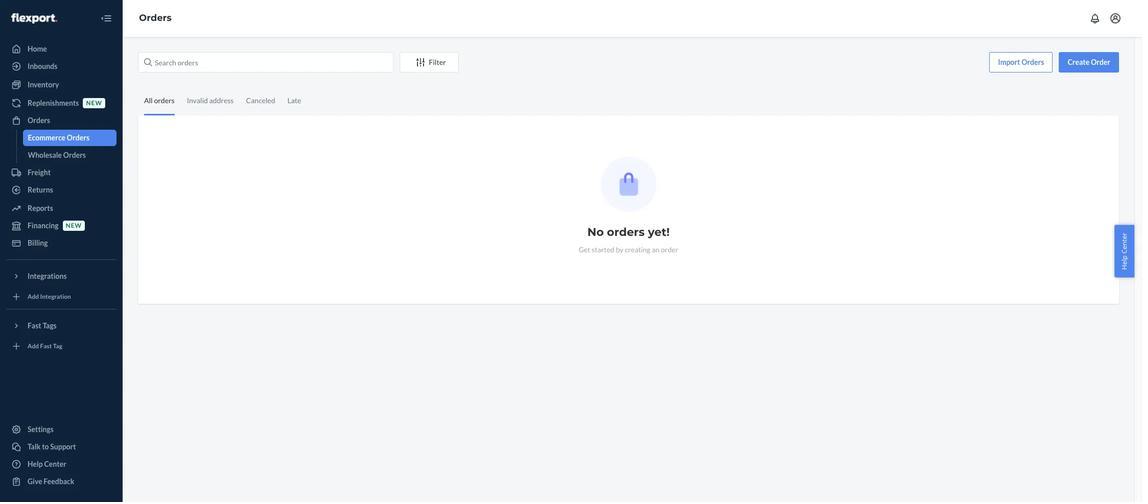 Task type: vqa. For each thing, say whether or not it's contained in the screenshot.
Support
yes



Task type: locate. For each thing, give the bounding box(es) containing it.
get started by creating an order
[[579, 245, 679, 254]]

address
[[209, 96, 234, 105]]

orders right "import"
[[1022, 58, 1044, 66]]

orders for ecommerce orders
[[67, 133, 89, 142]]

1 horizontal spatial orders link
[[139, 12, 172, 24]]

0 horizontal spatial orders
[[154, 96, 175, 105]]

orders link up 'ecommerce orders'
[[6, 112, 117, 129]]

1 horizontal spatial help
[[1120, 255, 1129, 270]]

ecommerce
[[28, 133, 65, 142]]

orders for wholesale orders
[[63, 151, 86, 159]]

order
[[661, 245, 679, 254]]

0 vertical spatial add
[[28, 293, 39, 301]]

invalid
[[187, 96, 208, 105]]

orders link
[[139, 12, 172, 24], [6, 112, 117, 129]]

orders up wholesale orders link
[[67, 133, 89, 142]]

0 vertical spatial fast
[[28, 321, 41, 330]]

tag
[[53, 343, 62, 350]]

flexport logo image
[[11, 13, 57, 23]]

fast tags
[[28, 321, 57, 330]]

new down inventory link at the left top of the page
[[86, 99, 102, 107]]

add left integration
[[28, 293, 39, 301]]

all
[[144, 96, 153, 105]]

empty list image
[[601, 156, 657, 212]]

1 horizontal spatial orders
[[607, 225, 645, 239]]

orders
[[139, 12, 172, 24], [1022, 58, 1044, 66], [28, 116, 50, 125], [67, 133, 89, 142], [63, 151, 86, 159]]

home link
[[6, 41, 117, 57]]

help
[[1120, 255, 1129, 270], [28, 460, 43, 469]]

0 horizontal spatial help center
[[28, 460, 66, 469]]

new for replenishments
[[86, 99, 102, 107]]

0 horizontal spatial help
[[28, 460, 43, 469]]

1 horizontal spatial center
[[1120, 233, 1129, 254]]

orders down ecommerce orders link
[[63, 151, 86, 159]]

help center link
[[6, 456, 117, 473]]

center inside button
[[1120, 233, 1129, 254]]

orders for no
[[607, 225, 645, 239]]

order
[[1091, 58, 1111, 66]]

0 vertical spatial new
[[86, 99, 102, 107]]

1 vertical spatial fast
[[40, 343, 52, 350]]

new
[[86, 99, 102, 107], [66, 222, 82, 230]]

talk
[[28, 443, 41, 451]]

1 vertical spatial help
[[28, 460, 43, 469]]

add fast tag link
[[6, 338, 117, 355]]

add down fast tags
[[28, 343, 39, 350]]

fast left tags
[[28, 321, 41, 330]]

1 vertical spatial new
[[66, 222, 82, 230]]

0 horizontal spatial center
[[44, 460, 66, 469]]

add for add integration
[[28, 293, 39, 301]]

1 horizontal spatial help center
[[1120, 233, 1129, 270]]

invalid address
[[187, 96, 234, 105]]

2 add from the top
[[28, 343, 39, 350]]

center
[[1120, 233, 1129, 254], [44, 460, 66, 469]]

home
[[28, 44, 47, 53]]

integrations button
[[6, 268, 117, 285]]

0 vertical spatial center
[[1120, 233, 1129, 254]]

import orders button
[[990, 52, 1053, 73]]

add integration
[[28, 293, 71, 301]]

0 horizontal spatial new
[[66, 222, 82, 230]]

1 vertical spatial help center
[[28, 460, 66, 469]]

1 horizontal spatial new
[[86, 99, 102, 107]]

settings link
[[6, 422, 117, 438]]

returns
[[28, 186, 53, 194]]

fast left tag
[[40, 343, 52, 350]]

creating
[[625, 245, 651, 254]]

billing
[[28, 239, 48, 247]]

yet!
[[648, 225, 670, 239]]

orders link up the search icon
[[139, 12, 172, 24]]

financing
[[28, 221, 59, 230]]

replenishments
[[28, 99, 79, 107]]

reports
[[28, 204, 53, 213]]

1 add from the top
[[28, 293, 39, 301]]

0 vertical spatial help center
[[1120, 233, 1129, 270]]

0 vertical spatial orders link
[[139, 12, 172, 24]]

1 vertical spatial orders link
[[6, 112, 117, 129]]

to
[[42, 443, 49, 451]]

orders right all
[[154, 96, 175, 105]]

started
[[592, 245, 615, 254]]

1 vertical spatial add
[[28, 343, 39, 350]]

inventory link
[[6, 77, 117, 93]]

freight
[[28, 168, 51, 177]]

ecommerce orders link
[[23, 130, 117, 146]]

inventory
[[28, 80, 59, 89]]

orders
[[154, 96, 175, 105], [607, 225, 645, 239]]

1 vertical spatial orders
[[607, 225, 645, 239]]

add
[[28, 293, 39, 301], [28, 343, 39, 350]]

1 vertical spatial center
[[44, 460, 66, 469]]

reports link
[[6, 200, 117, 217]]

fast
[[28, 321, 41, 330], [40, 343, 52, 350]]

help center
[[1120, 233, 1129, 270], [28, 460, 66, 469]]

orders inside button
[[1022, 58, 1044, 66]]

feedback
[[44, 477, 74, 486]]

0 vertical spatial help
[[1120, 255, 1129, 270]]

new down reports "link" in the top left of the page
[[66, 222, 82, 230]]

orders up get started by creating an order at the right
[[607, 225, 645, 239]]

Search orders text field
[[138, 52, 394, 73]]

wholesale orders link
[[23, 147, 117, 164]]

integrations
[[28, 272, 67, 281]]

import orders
[[998, 58, 1044, 66]]

0 vertical spatial orders
[[154, 96, 175, 105]]

integration
[[40, 293, 71, 301]]

add integration link
[[6, 289, 117, 305]]

create order link
[[1059, 52, 1119, 73]]



Task type: describe. For each thing, give the bounding box(es) containing it.
orders up the search icon
[[139, 12, 172, 24]]

get
[[579, 245, 591, 254]]

late
[[288, 96, 301, 105]]

wholesale orders
[[28, 151, 86, 159]]

canceled
[[246, 96, 275, 105]]

by
[[616, 245, 624, 254]]

returns link
[[6, 182, 117, 198]]

give feedback
[[28, 477, 74, 486]]

all orders
[[144, 96, 175, 105]]

help center inside help center link
[[28, 460, 66, 469]]

fast inside 'dropdown button'
[[28, 321, 41, 330]]

talk to support
[[28, 443, 76, 451]]

0 horizontal spatial orders link
[[6, 112, 117, 129]]

new for financing
[[66, 222, 82, 230]]

give
[[28, 477, 42, 486]]

orders up ecommerce
[[28, 116, 50, 125]]

help center button
[[1115, 225, 1135, 277]]

help inside help center button
[[1120, 255, 1129, 270]]

filter
[[429, 58, 446, 66]]

talk to support button
[[6, 439, 117, 455]]

orders for all
[[154, 96, 175, 105]]

inbounds
[[28, 62, 57, 71]]

support
[[50, 443, 76, 451]]

filter button
[[400, 52, 459, 73]]

create order
[[1068, 58, 1111, 66]]

an
[[652, 245, 660, 254]]

open notifications image
[[1089, 12, 1101, 25]]

ecommerce orders
[[28, 133, 89, 142]]

help inside help center link
[[28, 460, 43, 469]]

billing link
[[6, 235, 117, 251]]

no orders yet!
[[587, 225, 670, 239]]

inbounds link
[[6, 58, 117, 75]]

help center inside help center button
[[1120, 233, 1129, 270]]

wholesale
[[28, 151, 62, 159]]

search image
[[144, 58, 152, 66]]

close navigation image
[[100, 12, 112, 25]]

fast tags button
[[6, 318, 117, 334]]

add fast tag
[[28, 343, 62, 350]]

add for add fast tag
[[28, 343, 39, 350]]

open account menu image
[[1110, 12, 1122, 25]]

import
[[998, 58, 1020, 66]]

create
[[1068, 58, 1090, 66]]

tags
[[43, 321, 57, 330]]

settings
[[28, 425, 54, 434]]

freight link
[[6, 165, 117, 181]]

orders for import orders
[[1022, 58, 1044, 66]]

no
[[587, 225, 604, 239]]

give feedback button
[[6, 474, 117, 490]]



